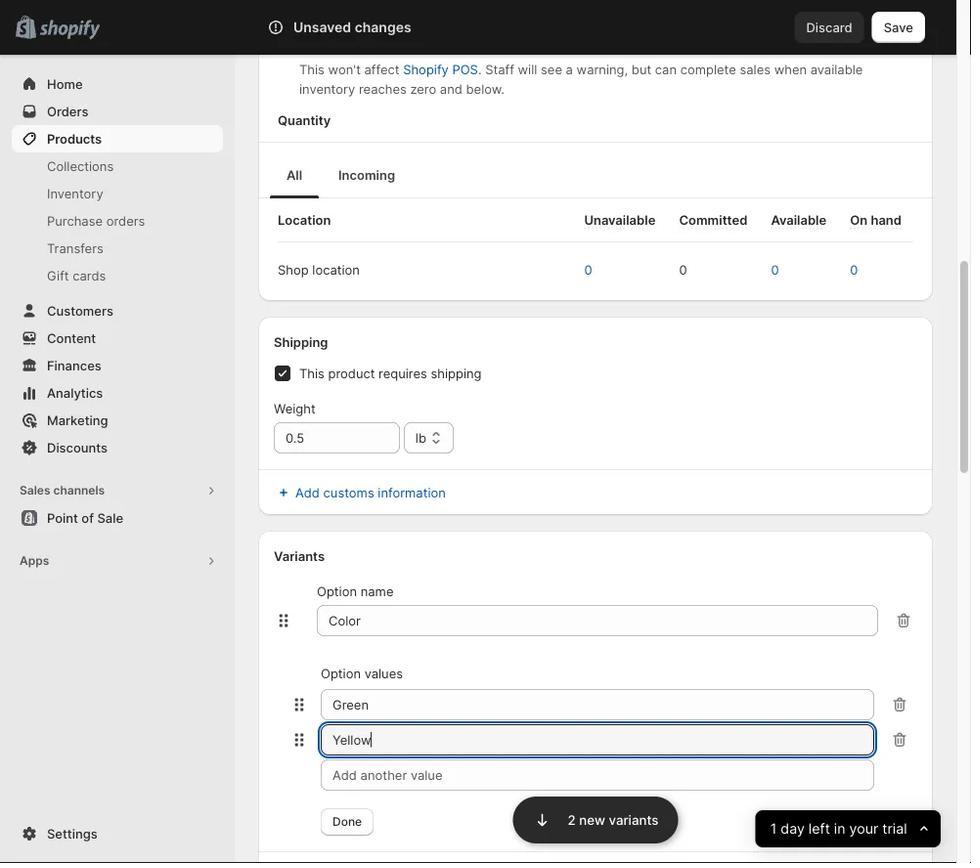 Task type: vqa. For each thing, say whether or not it's contained in the screenshot.
Done dropdown button
yes



Task type: describe. For each thing, give the bounding box(es) containing it.
changes
[[355, 19, 411, 36]]

4 0 from the left
[[850, 262, 858, 277]]

see
[[541, 62, 562, 77]]

weight
[[274, 401, 316, 416]]

settings
[[47, 827, 97, 842]]

inventory
[[47, 186, 103, 201]]

tab list containing all
[[266, 151, 925, 199]]

won't
[[328, 62, 361, 77]]

4 0 button from the left
[[840, 254, 887, 286]]

2 0 button from the left
[[669, 254, 716, 286]]

available
[[811, 62, 863, 77]]

shop location
[[278, 262, 360, 277]]

content
[[47, 331, 96, 346]]

but
[[632, 62, 652, 77]]

done
[[333, 815, 362, 829]]

add customs information
[[295, 485, 446, 500]]

orders
[[47, 104, 88, 119]]

1 0 from the left
[[584, 262, 592, 277]]

save
[[884, 20, 914, 35]]

purchase orders
[[47, 213, 145, 228]]

unavailable
[[584, 212, 656, 227]]

discard
[[806, 20, 853, 35]]

gift cards link
[[12, 262, 223, 290]]

Add another value text field
[[321, 760, 874, 791]]

quantity
[[278, 112, 331, 128]]

collections link
[[12, 153, 223, 180]]

marketing
[[47, 413, 108, 428]]

1 0 button from the left
[[575, 254, 622, 286]]

transfers
[[47, 241, 103, 256]]

variants
[[609, 813, 659, 828]]

lb
[[416, 430, 426, 446]]

sales channels button
[[12, 477, 223, 505]]

collections
[[47, 158, 114, 174]]

information
[[378, 485, 446, 500]]

zero
[[410, 81, 436, 96]]

on hand
[[850, 212, 902, 227]]

this for this product requires shipping
[[299, 366, 325, 381]]

variants
[[274, 549, 325, 564]]

pos
[[452, 62, 478, 77]]

sales
[[20, 484, 50, 498]]

add customs information button
[[262, 479, 929, 507]]

shipping
[[274, 335, 328, 350]]

shop
[[278, 262, 309, 277]]

below.
[[466, 81, 505, 96]]

Weight text field
[[274, 423, 400, 454]]

all button
[[266, 152, 323, 199]]

inventory link
[[12, 180, 223, 207]]

purchase orders link
[[12, 207, 223, 235]]

committed
[[679, 212, 748, 227]]

point
[[47, 511, 78, 526]]

of inside button
[[82, 511, 94, 526]]

affect
[[364, 62, 400, 77]]

inventory
[[299, 81, 355, 96]]

requires
[[379, 366, 427, 381]]

add
[[295, 485, 320, 500]]

option for option values
[[321, 666, 361, 681]]

customs
[[323, 485, 374, 500]]

customers link
[[12, 297, 223, 325]]

point of sale button
[[0, 505, 235, 532]]

continue selling when out of stock
[[299, 38, 507, 53]]

unsaved changes
[[293, 19, 411, 36]]

apps
[[20, 554, 49, 568]]

transfers link
[[12, 235, 223, 262]]

0 horizontal spatial when
[[399, 38, 432, 53]]

shipping
[[431, 366, 482, 381]]

new
[[579, 813, 605, 828]]

staff
[[485, 62, 514, 77]]

2 new variants button
[[513, 795, 678, 844]]

2 new variants
[[568, 813, 659, 828]]



Task type: locate. For each thing, give the bounding box(es) containing it.
0 horizontal spatial of
[[82, 511, 94, 526]]

sales channels
[[20, 484, 105, 498]]

location
[[312, 262, 360, 277]]

of right out
[[458, 38, 471, 53]]

this product requires shipping
[[299, 366, 482, 381]]

and
[[440, 81, 463, 96]]

1 horizontal spatial when
[[774, 62, 807, 77]]

Size text field
[[317, 605, 878, 637]]

channels
[[53, 484, 105, 498]]

sale
[[97, 511, 123, 526]]

shopify
[[403, 62, 449, 77]]

3 0 from the left
[[771, 262, 779, 277]]

0 button down available at right
[[761, 254, 808, 286]]

name
[[361, 584, 394, 599]]

out
[[435, 38, 455, 53]]

analytics
[[47, 385, 103, 401]]

products link
[[12, 125, 223, 153]]

tab list
[[266, 151, 925, 199]]

0 down committed
[[679, 262, 687, 277]]

0 button down 'unavailable'
[[575, 254, 622, 286]]

customers
[[47, 303, 113, 318]]

2 0 from the left
[[679, 262, 687, 277]]

products
[[47, 131, 102, 146]]

finances link
[[12, 352, 223, 380]]

3 0 button from the left
[[761, 254, 808, 286]]

option
[[317, 584, 357, 599], [321, 666, 361, 681]]

. staff will see a warning, but can complete sales when available inventory reaches zero and below.
[[299, 62, 863, 96]]

apps button
[[12, 548, 223, 575]]

of left sale
[[82, 511, 94, 526]]

track quantity
[[299, 7, 385, 22]]

save button
[[872, 12, 925, 43]]

0 button down on
[[840, 254, 887, 286]]

settings link
[[12, 821, 223, 848]]

home
[[47, 76, 83, 91]]

finances
[[47, 358, 102, 373]]

your
[[850, 821, 879, 838]]

marketing link
[[12, 407, 223, 434]]

incoming
[[338, 167, 395, 182]]

1 horizontal spatial of
[[458, 38, 471, 53]]

2
[[568, 813, 576, 828]]

0 vertical spatial of
[[458, 38, 471, 53]]

1 day left in your trial
[[771, 821, 907, 838]]

available
[[771, 212, 827, 227]]

0 vertical spatial this
[[299, 62, 325, 77]]

done button
[[321, 809, 374, 836]]

1 vertical spatial of
[[82, 511, 94, 526]]

will
[[518, 62, 537, 77]]

option values
[[321, 666, 403, 681]]

search
[[267, 20, 308, 35]]

0 button down committed
[[669, 254, 716, 286]]

quantity
[[336, 7, 385, 22]]

incoming button
[[323, 152, 411, 199]]

when inside . staff will see a warning, but can complete sales when available inventory reaches zero and below.
[[774, 62, 807, 77]]

1 day left in your trial button
[[756, 811, 941, 848]]

when right sales
[[774, 62, 807, 77]]

analytics link
[[12, 380, 223, 407]]

0
[[584, 262, 592, 277], [679, 262, 687, 277], [771, 262, 779, 277], [850, 262, 858, 277]]

stock
[[474, 38, 507, 53]]

warning,
[[577, 62, 628, 77]]

0 down available at right
[[771, 262, 779, 277]]

gift cards
[[47, 268, 106, 283]]

of
[[458, 38, 471, 53], [82, 511, 94, 526]]

1
[[771, 821, 777, 838]]

option left values
[[321, 666, 361, 681]]

0 down 'unavailable'
[[584, 262, 592, 277]]

orders link
[[12, 98, 223, 125]]

when up shopify
[[399, 38, 432, 53]]

option left name
[[317, 584, 357, 599]]

1 vertical spatial when
[[774, 62, 807, 77]]

this down shipping on the top left of page
[[299, 366, 325, 381]]

this up inventory
[[299, 62, 325, 77]]

trial
[[883, 821, 907, 838]]

left
[[809, 821, 830, 838]]

day
[[781, 821, 805, 838]]

point of sale link
[[12, 505, 223, 532]]

a
[[566, 62, 573, 77]]

search button
[[235, 12, 795, 43]]

on
[[850, 212, 868, 227]]

0 down on
[[850, 262, 858, 277]]

hand
[[871, 212, 902, 227]]

None text field
[[321, 690, 874, 721], [321, 725, 874, 756], [321, 690, 874, 721], [321, 725, 874, 756]]

product
[[328, 366, 375, 381]]

option for option name
[[317, 584, 357, 599]]

selling
[[357, 38, 395, 53]]

cards
[[73, 268, 106, 283]]

0 vertical spatial when
[[399, 38, 432, 53]]

purchase
[[47, 213, 103, 228]]

1 vertical spatial this
[[299, 366, 325, 381]]

shopify image
[[39, 20, 100, 40]]

1 vertical spatial option
[[321, 666, 361, 681]]

gift
[[47, 268, 69, 283]]

discard button
[[795, 12, 864, 43]]

2 this from the top
[[299, 366, 325, 381]]

discounts
[[47, 440, 108, 455]]

this won't affect shopify pos
[[299, 62, 478, 77]]

when
[[399, 38, 432, 53], [774, 62, 807, 77]]

all
[[286, 167, 302, 182]]

0 vertical spatial option
[[317, 584, 357, 599]]

point of sale
[[47, 511, 123, 526]]

this for this won't affect shopify pos
[[299, 62, 325, 77]]

location
[[278, 212, 331, 227]]

orders
[[106, 213, 145, 228]]

1 this from the top
[[299, 62, 325, 77]]

values
[[364, 666, 403, 681]]

unsaved
[[293, 19, 351, 36]]

option name
[[317, 584, 394, 599]]



